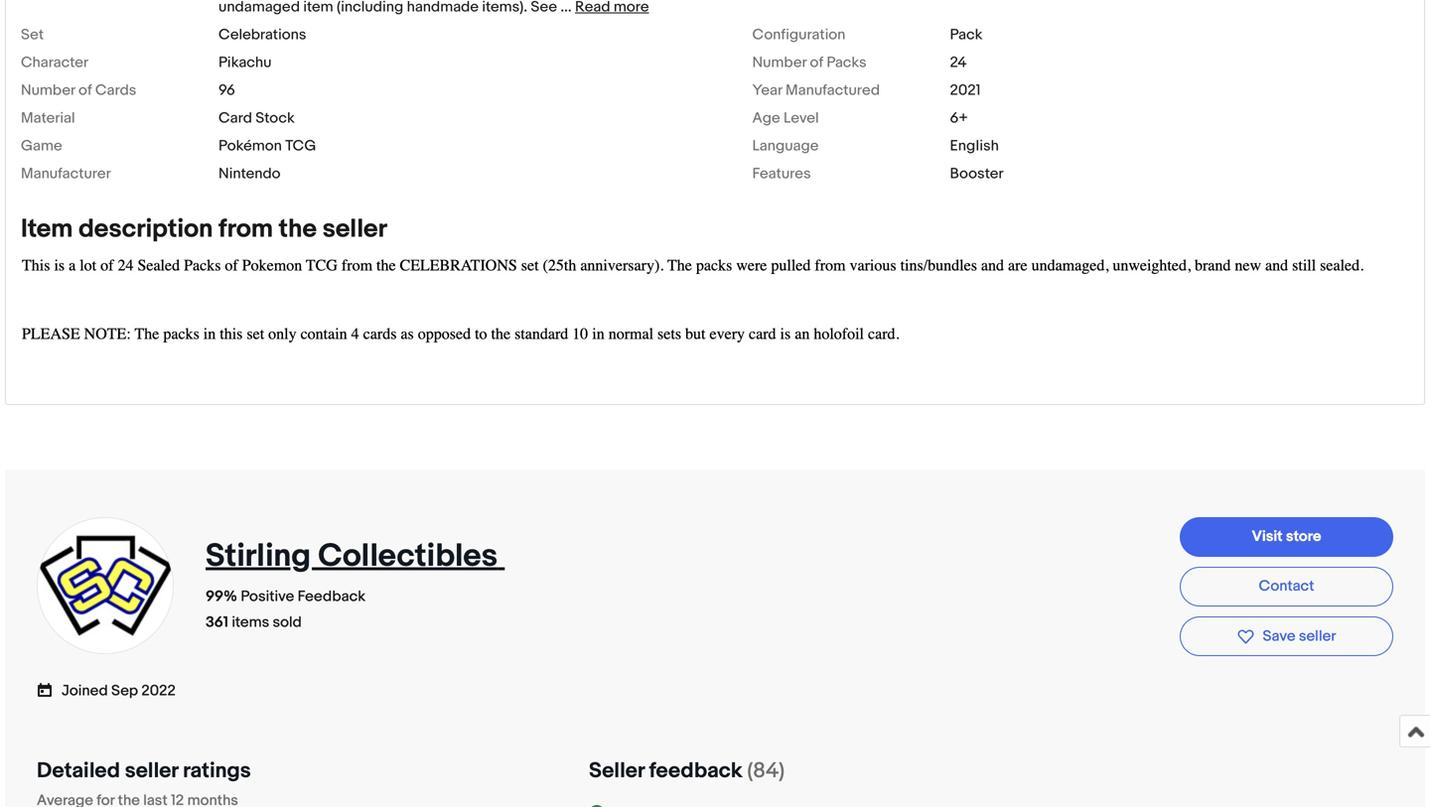 Task type: vqa. For each thing, say whether or not it's contained in the screenshot.
Fuel inside the OEM Continenta New Electric Fuel Pump Assembly 8R0919051E For Audi Q5 Quattro (Fits: Audi Q5) Brand New : Continental
no



Task type: describe. For each thing, give the bounding box(es) containing it.
seller for save seller
[[1299, 628, 1337, 646]]

stirling collectibles
[[206, 538, 498, 576]]

age level
[[753, 109, 819, 127]]

visit store link
[[1180, 518, 1394, 557]]

items
[[232, 614, 269, 632]]

pikachu
[[219, 54, 272, 71]]

99% positive feedback 361 items sold
[[206, 588, 366, 632]]

ratings
[[183, 759, 251, 784]]

of for cards
[[79, 81, 92, 99]]

seller for detailed seller ratings
[[125, 759, 178, 784]]

level
[[784, 109, 819, 127]]

the
[[279, 214, 317, 245]]

pack
[[950, 26, 983, 44]]

361
[[206, 614, 228, 632]]

sold
[[273, 614, 302, 632]]

from
[[219, 214, 273, 245]]

save seller
[[1263, 628, 1337, 646]]

detailed
[[37, 759, 120, 784]]

positive
[[241, 588, 294, 606]]

manufacturer
[[21, 165, 111, 183]]

save
[[1263, 628, 1296, 646]]

feedback
[[298, 588, 366, 606]]

96
[[219, 81, 235, 99]]

joined sep 2022
[[62, 683, 176, 701]]

0 vertical spatial seller
[[323, 214, 387, 245]]

number of packs
[[753, 54, 867, 71]]

game
[[21, 137, 62, 155]]

of for packs
[[810, 54, 824, 71]]

language
[[753, 137, 819, 155]]

set
[[21, 26, 44, 44]]

item description from the seller
[[21, 214, 387, 245]]

collectibles
[[318, 538, 498, 576]]

joined
[[62, 683, 108, 701]]

seller feedback (84)
[[589, 759, 785, 784]]

number of cards
[[21, 81, 136, 99]]

character
[[21, 54, 89, 71]]



Task type: locate. For each thing, give the bounding box(es) containing it.
2 horizontal spatial seller
[[1299, 628, 1337, 646]]

configuration
[[753, 26, 846, 44]]

number for number of cards
[[21, 81, 75, 99]]

cards
[[95, 81, 136, 99]]

1 horizontal spatial of
[[810, 54, 824, 71]]

material
[[21, 109, 75, 127]]

of left cards
[[79, 81, 92, 99]]

english
[[950, 137, 999, 155]]

number up material
[[21, 81, 75, 99]]

6+
[[950, 109, 969, 127]]

1 horizontal spatial seller
[[323, 214, 387, 245]]

sep
[[111, 683, 138, 701]]

card
[[219, 109, 252, 127]]

age
[[753, 109, 781, 127]]

manufactured
[[786, 81, 880, 99]]

packs
[[827, 54, 867, 71]]

stirling collectibles link
[[206, 538, 505, 576]]

2022
[[141, 683, 176, 701]]

contact
[[1259, 578, 1315, 596]]

number up year
[[753, 54, 807, 71]]

seller inside save seller button
[[1299, 628, 1337, 646]]

seller
[[589, 759, 645, 784]]

card stock
[[219, 109, 295, 127]]

pokémon
[[219, 137, 282, 155]]

seller right save
[[1299, 628, 1337, 646]]

1 horizontal spatial number
[[753, 54, 807, 71]]

feedback
[[649, 759, 743, 784]]

visit store
[[1252, 528, 1322, 546]]

24
[[950, 54, 967, 71]]

stirling collectibles image
[[36, 517, 175, 656]]

0 vertical spatial number
[[753, 54, 807, 71]]

text__icon wrapper image
[[37, 681, 62, 699]]

item
[[21, 214, 73, 245]]

stirling
[[206, 538, 311, 576]]

booster
[[950, 165, 1004, 183]]

1 vertical spatial number
[[21, 81, 75, 99]]

contact link
[[1180, 567, 1394, 607]]

seller
[[323, 214, 387, 245], [1299, 628, 1337, 646], [125, 759, 178, 784]]

seller right the
[[323, 214, 387, 245]]

1 vertical spatial seller
[[1299, 628, 1337, 646]]

of
[[810, 54, 824, 71], [79, 81, 92, 99]]

description
[[79, 214, 213, 245]]

0 vertical spatial of
[[810, 54, 824, 71]]

0 horizontal spatial number
[[21, 81, 75, 99]]

0 horizontal spatial of
[[79, 81, 92, 99]]

year manufactured
[[753, 81, 880, 99]]

nintendo
[[219, 165, 281, 183]]

of up "year manufactured"
[[810, 54, 824, 71]]

(84)
[[748, 759, 785, 784]]

pokémon tcg
[[219, 137, 316, 155]]

0 horizontal spatial seller
[[125, 759, 178, 784]]

features
[[753, 165, 811, 183]]

1 vertical spatial of
[[79, 81, 92, 99]]

detailed seller ratings
[[37, 759, 251, 784]]

99%
[[206, 588, 237, 606]]

number for number of packs
[[753, 54, 807, 71]]

seller left ratings
[[125, 759, 178, 784]]

store
[[1287, 528, 1322, 546]]

celebrations
[[219, 26, 306, 44]]

number
[[753, 54, 807, 71], [21, 81, 75, 99]]

2 vertical spatial seller
[[125, 759, 178, 784]]

save seller button
[[1180, 617, 1394, 657]]

visit
[[1252, 528, 1283, 546]]

stock
[[256, 109, 295, 127]]

tcg
[[285, 137, 316, 155]]

2021
[[950, 81, 981, 99]]

year
[[753, 81, 783, 99]]



